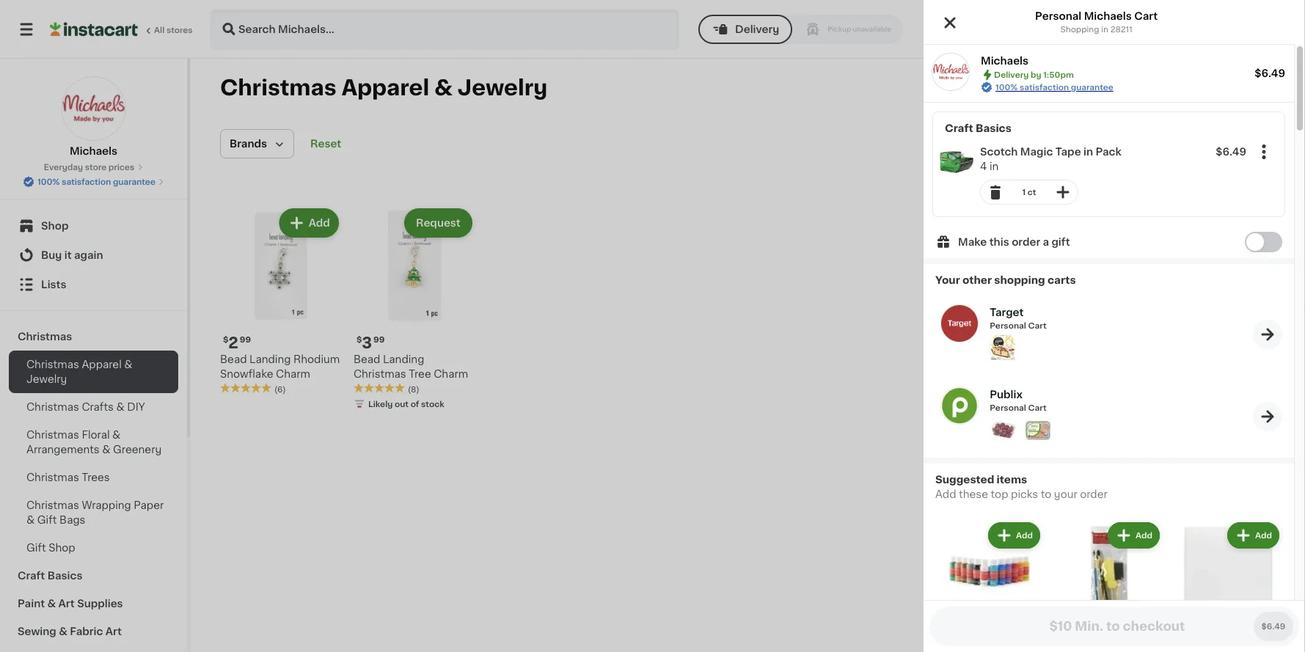 Task type: locate. For each thing, give the bounding box(es) containing it.
reset
[[311, 139, 341, 149]]

1 vertical spatial 1:50pm
[[1044, 71, 1074, 79]]

2 go to cart element from the top
[[1254, 402, 1283, 432]]

0 horizontal spatial satisfaction
[[62, 178, 111, 186]]

$ up bead landing christmas tree charm
[[357, 336, 362, 344]]

100% satisfaction guarantee
[[996, 83, 1114, 91], [38, 178, 156, 186]]

★★★★★
[[220, 383, 272, 393], [220, 383, 272, 393], [354, 383, 405, 393], [354, 383, 405, 393]]

0 vertical spatial 1:50pm
[[1169, 24, 1210, 34]]

christmas wrapping paper & gift bags link
[[9, 492, 178, 534]]

order
[[1012, 237, 1041, 247], [1081, 490, 1108, 500]]

1 horizontal spatial $6.49
[[1255, 68, 1286, 79]]

1:50pm right '28211' at top right
[[1169, 24, 1210, 34]]

charm right tree
[[434, 369, 468, 379]]

bead for 2
[[220, 354, 247, 365]]

(6)
[[275, 385, 286, 393]]

0 vertical spatial shop
[[41, 221, 69, 231]]

personal down target
[[990, 322, 1027, 330]]

1 horizontal spatial bead
[[354, 354, 381, 365]]

in left '28211' at top right
[[1102, 25, 1109, 33]]

0 vertical spatial $6.49
[[1255, 68, 1286, 79]]

0 vertical spatial guarantee
[[1072, 83, 1114, 91]]

guarantee down shopping
[[1072, 83, 1114, 91]]

0 vertical spatial cart
[[1135, 11, 1158, 21]]

ct
[[1028, 188, 1037, 196]]

craft up scotch magic tape in pack icon
[[945, 123, 974, 134]]

$ inside $ 2 99
[[223, 336, 229, 344]]

craft basics
[[945, 123, 1012, 134], [18, 571, 83, 581]]

strawberries image
[[990, 417, 1017, 443]]

art inside "link"
[[58, 599, 75, 609]]

0 horizontal spatial 100% satisfaction guarantee
[[38, 178, 156, 186]]

0 horizontal spatial craft
[[18, 571, 45, 581]]

0 horizontal spatial craft basics
[[18, 571, 83, 581]]

99 right 2
[[240, 336, 251, 344]]

basics up scotch at the top right of page
[[976, 123, 1012, 134]]

by up "100% satisfaction guarantee" link
[[1031, 71, 1042, 79]]

1 vertical spatial jewelry
[[26, 374, 67, 385]]

1 vertical spatial 100%
[[38, 178, 60, 186]]

your
[[936, 275, 961, 286]]

100% satisfaction guarantee down store
[[38, 178, 156, 186]]

service type group
[[699, 15, 904, 44]]

1 horizontal spatial 100%
[[996, 83, 1018, 91]]

pack
[[1096, 147, 1122, 157]]

it
[[64, 250, 72, 261]]

guarantee inside button
[[113, 178, 156, 186]]

0 horizontal spatial 99
[[240, 336, 251, 344]]

by
[[1152, 24, 1166, 34], [1031, 71, 1042, 79]]

gift up paint
[[26, 543, 46, 553]]

cart inside personal michaels cart shopping in 28211
[[1135, 11, 1158, 21]]

0 vertical spatial christmas apparel & jewelry
[[220, 77, 548, 98]]

personal down publix
[[990, 404, 1027, 412]]

suggested
[[936, 475, 995, 485]]

shop down bags at the left of the page
[[49, 543, 75, 553]]

1 horizontal spatial landing
[[383, 354, 424, 365]]

99 inside $ 2 99
[[240, 336, 251, 344]]

prices
[[109, 163, 135, 171]]

$6.49 inside product group
[[1216, 147, 1247, 157]]

1 horizontal spatial by
[[1152, 24, 1166, 34]]

1 vertical spatial personal
[[990, 322, 1027, 330]]

1 vertical spatial $6.49
[[1216, 147, 1247, 157]]

1 horizontal spatial $
[[357, 336, 362, 344]]

landing inside bead landing rhodium snowflake charm
[[250, 354, 291, 365]]

1 vertical spatial 100% satisfaction guarantee
[[38, 178, 156, 186]]

sewing & fabric art
[[18, 627, 122, 637]]

bead
[[220, 354, 247, 365], [354, 354, 381, 365]]

basics
[[976, 123, 1012, 134], [47, 571, 83, 581]]

go to cart image
[[1260, 326, 1277, 344]]

christmas apparel & jewelry link
[[9, 351, 178, 393]]

bead inside bead landing christmas tree charm
[[354, 354, 381, 365]]

guarantee down prices at top
[[113, 178, 156, 186]]

$6.49
[[1255, 68, 1286, 79], [1216, 147, 1247, 157]]

0 vertical spatial 100%
[[996, 83, 1018, 91]]

personal michaels cart shopping in 28211
[[1036, 11, 1158, 33]]

1 horizontal spatial michaels
[[981, 56, 1029, 66]]

scotch magic tape in pack 4 in
[[981, 147, 1122, 172]]

satisfaction down road
[[1020, 83, 1070, 91]]

530 billingsley road
[[945, 24, 1060, 34]]

1 vertical spatial christmas apparel & jewelry
[[26, 360, 133, 385]]

personal
[[1036, 11, 1082, 21], [990, 322, 1027, 330], [990, 404, 1027, 412]]

1 landing from the left
[[250, 354, 291, 365]]

530 billingsley road button
[[921, 9, 1060, 50]]

2
[[229, 335, 238, 350]]

add
[[309, 218, 330, 228], [936, 490, 957, 500], [1017, 532, 1034, 540], [1136, 532, 1153, 540], [1256, 532, 1273, 540]]

bead down 3 at the left bottom of the page
[[354, 354, 381, 365]]

this
[[990, 237, 1010, 247]]

go to cart element for target
[[1254, 320, 1283, 349]]

100% satisfaction guarantee down road
[[996, 83, 1114, 91]]

just bare boneless skinless chicken breast fillets image
[[1026, 417, 1052, 443]]

$ for 2
[[223, 336, 229, 344]]

100%
[[996, 83, 1018, 91], [38, 178, 60, 186]]

1 horizontal spatial delivery by 1:50pm
[[1102, 24, 1210, 34]]

landing inside bead landing christmas tree charm
[[383, 354, 424, 365]]

add button
[[281, 210, 338, 236], [989, 523, 1041, 549], [1108, 523, 1160, 549], [1228, 523, 1280, 549]]

michaels logo image
[[61, 76, 126, 141]]

100% satisfaction guarantee inside button
[[38, 178, 156, 186]]

0 vertical spatial order
[[1012, 237, 1041, 247]]

0 horizontal spatial christmas apparel & jewelry
[[26, 360, 133, 385]]

personal up road
[[1036, 11, 1082, 21]]

1 horizontal spatial charm
[[434, 369, 468, 379]]

apparel
[[342, 77, 430, 98], [82, 360, 122, 370]]

cart inside publix personal cart
[[1029, 404, 1047, 412]]

2 horizontal spatial in
[[1102, 25, 1109, 33]]

1
[[1023, 188, 1026, 196]]

cart
[[1135, 11, 1158, 21], [1029, 322, 1047, 330], [1029, 404, 1047, 412]]

0 horizontal spatial 100%
[[38, 178, 60, 186]]

personal inside publix personal cart
[[990, 404, 1027, 412]]

0 vertical spatial by
[[1152, 24, 1166, 34]]

1 vertical spatial apparel
[[82, 360, 122, 370]]

$ up snowflake
[[223, 336, 229, 344]]

order left a
[[1012, 237, 1041, 247]]

product group containing 2
[[220, 206, 342, 395]]

0 vertical spatial gift
[[37, 515, 57, 526]]

0 horizontal spatial delivery
[[736, 24, 780, 34]]

craft inside craft basics link
[[18, 571, 45, 581]]

1 $ from the left
[[223, 336, 229, 344]]

store
[[85, 163, 107, 171]]

shop up buy
[[41, 221, 69, 231]]

0 vertical spatial craft basics
[[945, 123, 1012, 134]]

0 vertical spatial in
[[1102, 25, 1109, 33]]

shop inside shop link
[[41, 221, 69, 231]]

0 vertical spatial go to cart element
[[1254, 320, 1283, 349]]

jewelry
[[458, 77, 548, 98], [26, 374, 67, 385]]

1 99 from the left
[[240, 336, 251, 344]]

1 vertical spatial shop
[[49, 543, 75, 553]]

paint & art supplies link
[[9, 590, 178, 618]]

0 vertical spatial craft
[[945, 123, 974, 134]]

0 vertical spatial art
[[58, 599, 75, 609]]

2 horizontal spatial delivery
[[1102, 24, 1149, 34]]

0 vertical spatial jewelry
[[458, 77, 548, 98]]

suggested items add these top picks to your order
[[936, 475, 1108, 500]]

increment quantity of scotch magic tape in pack image
[[1055, 184, 1072, 201]]

landing
[[250, 354, 291, 365], [383, 354, 424, 365]]

$
[[223, 336, 229, 344], [357, 336, 362, 344]]

trees
[[82, 473, 110, 483]]

0 horizontal spatial michaels
[[70, 146, 117, 156]]

craft basics down gift shop
[[18, 571, 83, 581]]

michaels up "everyday store prices" link
[[70, 146, 117, 156]]

christmas wrapping paper & gift bags
[[26, 501, 164, 526]]

cart for personal
[[1135, 11, 1158, 21]]

order right your
[[1081, 490, 1108, 500]]

bead inside bead landing rhodium snowflake charm
[[220, 354, 247, 365]]

art up sewing & fabric art
[[58, 599, 75, 609]]

2 vertical spatial personal
[[990, 404, 1027, 412]]

by right '28211' at top right
[[1152, 24, 1166, 34]]

craft basics up scotch at the top right of page
[[945, 123, 1012, 134]]

landing up snowflake
[[250, 354, 291, 365]]

tree
[[409, 369, 431, 379]]

1 vertical spatial michaels
[[981, 56, 1029, 66]]

delivery by 1:50pm
[[1102, 24, 1210, 34], [995, 71, 1074, 79]]

again
[[74, 250, 103, 261]]

billingsley
[[970, 24, 1028, 34]]

bead down 2
[[220, 354, 247, 365]]

0 horizontal spatial basics
[[47, 571, 83, 581]]

1 vertical spatial craft
[[18, 571, 45, 581]]

2 99 from the left
[[374, 336, 385, 344]]

2 landing from the left
[[383, 354, 424, 365]]

1 horizontal spatial apparel
[[342, 77, 430, 98]]

paint & art supplies
[[18, 599, 123, 609]]

in right tape
[[1084, 147, 1094, 157]]

request
[[416, 218, 461, 228]]

cart for publix
[[1029, 404, 1047, 412]]

99 inside $ 3 99
[[374, 336, 385, 344]]

0 horizontal spatial in
[[990, 161, 999, 172]]

0 vertical spatial 100% satisfaction guarantee
[[996, 83, 1114, 91]]

lists
[[41, 280, 66, 290]]

charm up "(6)"
[[276, 369, 310, 379]]

2 bead from the left
[[354, 354, 381, 365]]

supplies
[[77, 599, 123, 609]]

0 vertical spatial personal
[[1036, 11, 1082, 21]]

0 horizontal spatial by
[[1031, 71, 1042, 79]]

1 bead from the left
[[220, 354, 247, 365]]

100% inside button
[[38, 178, 60, 186]]

$ 3 99
[[357, 335, 385, 350]]

gift left bags at the left of the page
[[37, 515, 57, 526]]

$ inside $ 3 99
[[357, 336, 362, 344]]

1 horizontal spatial 99
[[374, 336, 385, 344]]

0 horizontal spatial apparel
[[82, 360, 122, 370]]

(8)
[[408, 385, 420, 393]]

2 vertical spatial michaels
[[70, 146, 117, 156]]

1 vertical spatial go to cart element
[[1254, 402, 1283, 432]]

delivery
[[1102, 24, 1149, 34], [736, 24, 780, 34], [995, 71, 1029, 79]]

100% right michaels image
[[996, 83, 1018, 91]]

craft up paint
[[18, 571, 45, 581]]

craft
[[945, 123, 974, 134], [18, 571, 45, 581]]

none field inside product group
[[1253, 140, 1276, 164]]

michaels up '28211' at top right
[[1085, 11, 1132, 21]]

cart inside the target personal cart
[[1029, 322, 1047, 330]]

satisfaction down the everyday store prices
[[62, 178, 111, 186]]

1 vertical spatial in
[[1084, 147, 1094, 157]]

0 vertical spatial michaels
[[1085, 11, 1132, 21]]

& inside christmas wrapping paper & gift bags
[[26, 515, 35, 526]]

0 horizontal spatial charm
[[276, 369, 310, 379]]

1:50pm
[[1169, 24, 1210, 34], [1044, 71, 1074, 79]]

items in cart element
[[990, 417, 1052, 446]]

2 vertical spatial in
[[990, 161, 999, 172]]

0 horizontal spatial art
[[58, 599, 75, 609]]

1 horizontal spatial 100% satisfaction guarantee
[[996, 83, 1114, 91]]

0 horizontal spatial delivery by 1:50pm
[[995, 71, 1074, 79]]

craft basics link
[[9, 562, 178, 590]]

1 horizontal spatial art
[[105, 627, 122, 637]]

1 vertical spatial basics
[[47, 571, 83, 581]]

christmas crafts & diy
[[26, 402, 145, 413]]

100% down everyday
[[38, 178, 60, 186]]

go to cart element
[[1254, 320, 1283, 349], [1254, 402, 1283, 432]]

basics up the paint & art supplies
[[47, 571, 83, 581]]

product group
[[934, 139, 1285, 211]]

buy it again
[[41, 250, 103, 261]]

these
[[959, 490, 989, 500]]

1 horizontal spatial 1:50pm
[[1169, 24, 1210, 34]]

0 horizontal spatial landing
[[250, 354, 291, 365]]

0 horizontal spatial jewelry
[[26, 374, 67, 385]]

michaels down 530 billingsley road
[[981, 56, 1029, 66]]

shop inside gift shop link
[[49, 543, 75, 553]]

charm inside bead landing christmas tree charm
[[434, 369, 468, 379]]

remove scotch magic tape in pack image
[[987, 184, 1005, 201]]

charm for 3
[[434, 369, 468, 379]]

0 vertical spatial satisfaction
[[1020, 83, 1070, 91]]

2 horizontal spatial michaels
[[1085, 11, 1132, 21]]

99 for 2
[[240, 336, 251, 344]]

1 horizontal spatial basics
[[976, 123, 1012, 134]]

0 horizontal spatial guarantee
[[113, 178, 156, 186]]

christmas apparel & jewelry
[[220, 77, 548, 98], [26, 360, 133, 385]]

landing for 3
[[383, 354, 424, 365]]

in
[[1102, 25, 1109, 33], [1084, 147, 1094, 157], [990, 161, 999, 172]]

magic
[[1021, 147, 1054, 157]]

99 right 3 at the left bottom of the page
[[374, 336, 385, 344]]

2 charm from the left
[[434, 369, 468, 379]]

michaels inside personal michaels cart shopping in 28211
[[1085, 11, 1132, 21]]

1 horizontal spatial christmas apparel & jewelry
[[220, 77, 548, 98]]

1 horizontal spatial order
[[1081, 490, 1108, 500]]

1 horizontal spatial craft basics
[[945, 123, 1012, 134]]

0 horizontal spatial $
[[223, 336, 229, 344]]

jewelry inside christmas apparel & jewelry
[[26, 374, 67, 385]]

0 vertical spatial basics
[[976, 123, 1012, 134]]

personal inside the target personal cart
[[990, 322, 1027, 330]]

1 vertical spatial satisfaction
[[62, 178, 111, 186]]

0 horizontal spatial order
[[1012, 237, 1041, 247]]

product group containing 3
[[354, 206, 475, 413]]

shopping
[[995, 275, 1046, 286]]

landing up tree
[[383, 354, 424, 365]]

of
[[411, 400, 419, 408]]

1 vertical spatial cart
[[1029, 322, 1047, 330]]

edwards® turtle pie image
[[990, 335, 1017, 361]]

1 vertical spatial guarantee
[[113, 178, 156, 186]]

sewing & fabric art link
[[9, 618, 178, 646]]

2 $ from the left
[[357, 336, 362, 344]]

1 vertical spatial gift
[[26, 543, 46, 553]]

1 vertical spatial order
[[1081, 490, 1108, 500]]

cart for target
[[1029, 322, 1047, 330]]

product group
[[220, 206, 342, 395], [354, 206, 475, 413], [936, 520, 1044, 653], [1056, 520, 1163, 653], [1175, 520, 1283, 653]]

in right 4
[[990, 161, 999, 172]]

None search field
[[210, 9, 680, 50]]

bags
[[59, 515, 85, 526]]

0 horizontal spatial bead
[[220, 354, 247, 365]]

1:50pm up "100% satisfaction guarantee" link
[[1044, 71, 1074, 79]]

0 vertical spatial delivery by 1:50pm
[[1102, 24, 1210, 34]]

2 vertical spatial cart
[[1029, 404, 1047, 412]]

personal for publix
[[990, 404, 1027, 412]]

scotch magic tape in pack button
[[981, 145, 1199, 159]]

0 horizontal spatial $6.49
[[1216, 147, 1247, 157]]

art right fabric
[[105, 627, 122, 637]]

None field
[[1253, 140, 1276, 164]]

gift inside christmas wrapping paper & gift bags
[[37, 515, 57, 526]]

&
[[434, 77, 453, 98], [124, 360, 133, 370], [116, 402, 125, 413], [112, 430, 121, 440], [102, 445, 110, 455], [26, 515, 35, 526], [47, 599, 56, 609], [59, 627, 67, 637]]

charm inside bead landing rhodium snowflake charm
[[276, 369, 310, 379]]

michaels link
[[61, 76, 126, 159]]

1 charm from the left
[[276, 369, 310, 379]]

personal inside personal michaels cart shopping in 28211
[[1036, 11, 1082, 21]]

1 go to cart element from the top
[[1254, 320, 1283, 349]]

make
[[959, 237, 987, 247]]



Task type: vqa. For each thing, say whether or not it's contained in the screenshot.
satisfaction within button
yes



Task type: describe. For each thing, give the bounding box(es) containing it.
1 vertical spatial by
[[1031, 71, 1042, 79]]

4
[[981, 161, 988, 172]]

art inside 'link'
[[105, 627, 122, 637]]

items
[[997, 475, 1028, 485]]

order inside suggested items add these top picks to your order
[[1081, 490, 1108, 500]]

100% satisfaction guarantee link
[[996, 81, 1114, 93]]

publix
[[990, 390, 1023, 400]]

christmas crafts & diy link
[[9, 393, 178, 421]]

target
[[990, 308, 1024, 318]]

delivery inside button
[[736, 24, 780, 34]]

carts
[[1048, 275, 1077, 286]]

crafts
[[82, 402, 114, 413]]

everyday store prices
[[44, 163, 135, 171]]

99 for 3
[[374, 336, 385, 344]]

sewing
[[18, 627, 56, 637]]

1 horizontal spatial delivery
[[995, 71, 1029, 79]]

100% satisfaction guarantee button
[[23, 173, 164, 188]]

1 vertical spatial craft basics
[[18, 571, 83, 581]]

snowflake
[[220, 369, 273, 379]]

christmas inside bead landing christmas tree charm
[[354, 369, 406, 379]]

christmas trees
[[26, 473, 110, 483]]

buy it again link
[[9, 241, 178, 270]]

& inside 'link'
[[116, 402, 125, 413]]

landing for 2
[[250, 354, 291, 365]]

$ 2 99
[[223, 335, 251, 350]]

christmas trees link
[[9, 464, 178, 492]]

michaels image
[[933, 54, 970, 90]]

1 horizontal spatial craft
[[945, 123, 974, 134]]

likely out of stock
[[368, 400, 445, 408]]

stores
[[167, 26, 193, 34]]

wrapping
[[82, 501, 131, 511]]

buy
[[41, 250, 62, 261]]

personal for target
[[990, 322, 1027, 330]]

publix personal cart
[[990, 390, 1047, 412]]

add inside button
[[309, 218, 330, 228]]

add inside suggested items add these top picks to your order
[[936, 490, 957, 500]]

tape
[[1056, 147, 1082, 157]]

greenery
[[113, 445, 162, 455]]

charm for 2
[[276, 369, 310, 379]]

delivery button
[[699, 15, 793, 44]]

rhodium
[[294, 354, 340, 365]]

3
[[362, 335, 372, 350]]

all stores link
[[50, 9, 194, 50]]

arrangements
[[26, 445, 100, 455]]

christmas inside christmas wrapping paper & gift bags
[[26, 501, 79, 511]]

all
[[154, 26, 165, 34]]

1 horizontal spatial in
[[1084, 147, 1094, 157]]

go to cart image
[[1260, 408, 1277, 426]]

satisfaction inside button
[[62, 178, 111, 186]]

to
[[1041, 490, 1052, 500]]

& inside "link"
[[47, 599, 56, 609]]

gift shop
[[26, 543, 75, 553]]

1 ct
[[1023, 188, 1037, 196]]

gift shop link
[[9, 534, 178, 562]]

bead for 3
[[354, 354, 381, 365]]

all stores
[[154, 26, 193, 34]]

top
[[991, 490, 1009, 500]]

your
[[1055, 490, 1078, 500]]

your other shopping carts
[[936, 275, 1077, 286]]

road
[[1031, 24, 1060, 34]]

a
[[1043, 237, 1050, 247]]

530
[[945, 24, 967, 34]]

christmas inside christmas floral & arrangements & greenery
[[26, 430, 79, 440]]

request button
[[406, 210, 471, 236]]

picks
[[1012, 490, 1039, 500]]

28211
[[1111, 25, 1133, 33]]

1 horizontal spatial guarantee
[[1072, 83, 1114, 91]]

christmas inside christmas apparel & jewelry
[[26, 360, 79, 370]]

in inside personal michaels cart shopping in 28211
[[1102, 25, 1109, 33]]

$ for 3
[[357, 336, 362, 344]]

lists link
[[9, 270, 178, 299]]

gift
[[1052, 237, 1071, 247]]

scotch magic tape in pack image
[[940, 145, 975, 180]]

0 horizontal spatial 1:50pm
[[1044, 71, 1074, 79]]

target personal cart
[[990, 308, 1047, 330]]

1 vertical spatial delivery by 1:50pm
[[995, 71, 1074, 79]]

1 horizontal spatial satisfaction
[[1020, 83, 1070, 91]]

everyday store prices link
[[44, 161, 143, 173]]

reset button
[[306, 129, 346, 159]]

& inside 'link'
[[59, 627, 67, 637]]

0 vertical spatial apparel
[[342, 77, 430, 98]]

diy
[[127, 402, 145, 413]]

shopping
[[1061, 25, 1100, 33]]

christmas floral & arrangements & greenery link
[[9, 421, 178, 464]]

1 horizontal spatial jewelry
[[458, 77, 548, 98]]

stock
[[421, 400, 445, 408]]

bead landing christmas tree charm
[[354, 354, 468, 379]]

other
[[963, 275, 992, 286]]

christmas floral & arrangements & greenery
[[26, 430, 162, 455]]

shop link
[[9, 211, 178, 241]]

delivery by 1:50pm link
[[1078, 21, 1210, 38]]

fabric
[[70, 627, 103, 637]]

christmas inside 'link'
[[26, 402, 79, 413]]

out
[[395, 400, 409, 408]]

likely
[[368, 400, 393, 408]]

make this order a gift
[[959, 237, 1071, 247]]

everyday
[[44, 163, 83, 171]]

add button inside product group
[[281, 210, 338, 236]]

apparel inside christmas apparel & jewelry
[[82, 360, 122, 370]]

paper
[[134, 501, 164, 511]]

instacart logo image
[[50, 21, 138, 38]]

paint
[[18, 599, 45, 609]]

scotch
[[981, 147, 1018, 157]]

bead landing rhodium snowflake charm
[[220, 354, 340, 379]]

go to cart element for publix
[[1254, 402, 1283, 432]]



